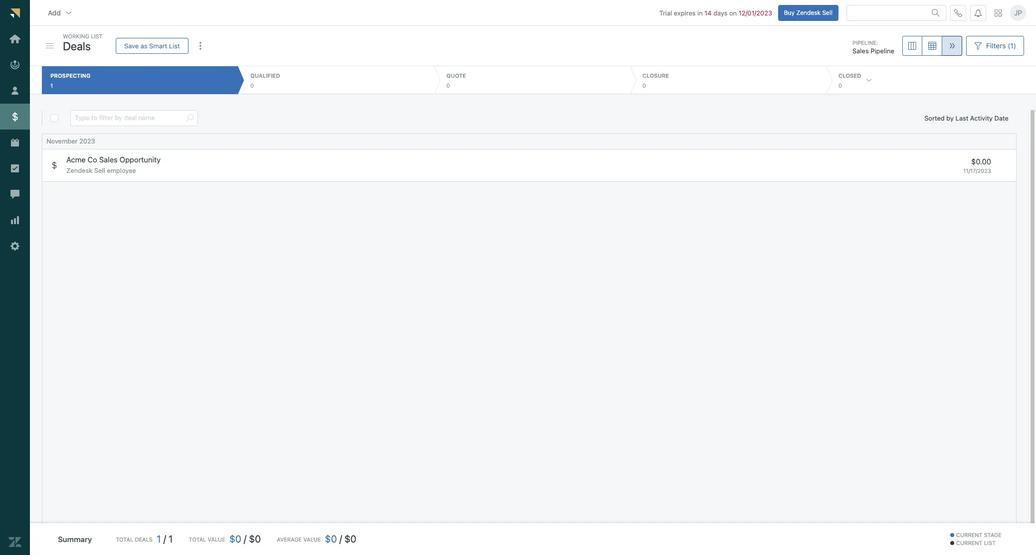 Task type: describe. For each thing, give the bounding box(es) containing it.
by
[[947, 114, 954, 122]]

filters (1) button
[[967, 36, 1024, 56]]

working list deals
[[63, 33, 103, 53]]

average
[[277, 537, 302, 543]]

average value $0 / $0
[[277, 534, 357, 545]]

chevron down image
[[65, 9, 73, 17]]

/ for total value $0 / $0
[[244, 534, 247, 545]]

14
[[705, 9, 712, 17]]

sales inside "acme co sales opportunity zendesk sell employee"
[[99, 155, 118, 164]]

opportunity
[[120, 155, 161, 164]]

total for $0
[[189, 537, 206, 543]]

zendesk inside button
[[797, 9, 821, 16]]

qualified 0
[[250, 72, 280, 89]]

working
[[63, 33, 89, 39]]

on
[[729, 9, 737, 17]]

overflow vertical fill image
[[196, 42, 204, 50]]

trial
[[660, 9, 672, 17]]

prospecting
[[50, 72, 90, 79]]

filters
[[986, 41, 1006, 50]]

value for average value $0 / $0
[[303, 537, 321, 543]]

4 $0 from the left
[[345, 534, 357, 545]]

deals inside total deals 1 / 1
[[135, 537, 153, 543]]

acme
[[66, 155, 86, 164]]

zendesk image
[[8, 536, 21, 549]]

1 $0 from the left
[[229, 534, 241, 545]]

smart
[[149, 42, 167, 50]]

co
[[88, 155, 97, 164]]

handler image
[[46, 43, 54, 48]]

0 for quote 0
[[447, 82, 450, 89]]

sorted by last activity date
[[925, 114, 1009, 122]]

qualified
[[250, 72, 280, 79]]

total for 1
[[116, 537, 133, 543]]

in
[[698, 9, 703, 17]]

last
[[956, 114, 969, 122]]

activity
[[970, 114, 993, 122]]

sell inside button
[[823, 9, 833, 16]]

date
[[995, 114, 1009, 122]]

2023
[[79, 137, 95, 145]]

closure 0
[[643, 72, 669, 89]]

2 horizontal spatial 1
[[169, 534, 173, 545]]

summary
[[58, 535, 92, 544]]

/ for average value $0 / $0
[[339, 534, 342, 545]]

0 for closed 0
[[839, 82, 842, 89]]

buy zendesk sell button
[[778, 5, 839, 21]]

calls image
[[955, 9, 963, 17]]

deals image
[[50, 162, 58, 170]]

buy
[[784, 9, 795, 16]]

list inside working list deals
[[91, 33, 103, 39]]

Type to filter by deal name field
[[75, 111, 182, 126]]

sell inside "acme co sales opportunity zendesk sell employee"
[[94, 167, 105, 175]]

current for current stage
[[957, 533, 983, 539]]

total deals 1 / 1
[[116, 534, 173, 545]]

acme co sales opportunity link
[[66, 155, 161, 165]]

1 horizontal spatial 1
[[157, 534, 161, 545]]

list
[[984, 540, 996, 547]]

zendesk sell employee link
[[66, 167, 136, 176]]

filters (1)
[[986, 41, 1016, 50]]

$0.00 11/17/2023
[[964, 157, 991, 174]]

/ for total deals 1 / 1
[[163, 534, 166, 545]]

prospecting 1
[[50, 72, 90, 89]]



Task type: locate. For each thing, give the bounding box(es) containing it.
1 total from the left
[[116, 537, 133, 543]]

quote 0
[[447, 72, 466, 89]]

1 0 from the left
[[250, 82, 254, 89]]

1 horizontal spatial sales
[[853, 47, 869, 55]]

2 horizontal spatial /
[[339, 534, 342, 545]]

0 inside closure 0
[[643, 82, 646, 89]]

1 horizontal spatial deals
[[135, 537, 153, 543]]

deals
[[63, 39, 91, 53], [135, 537, 153, 543]]

sales inside pipeline: sales pipeline
[[853, 47, 869, 55]]

value inside average value $0 / $0
[[303, 537, 321, 543]]

$0
[[229, 534, 241, 545], [249, 534, 261, 545], [325, 534, 337, 545], [345, 534, 357, 545]]

pipeline:
[[853, 39, 878, 46]]

1 horizontal spatial /
[[244, 534, 247, 545]]

current for current list
[[957, 540, 983, 547]]

sales
[[853, 47, 869, 55], [99, 155, 118, 164]]

quote
[[447, 72, 466, 79]]

closed 0
[[839, 72, 861, 89]]

closure
[[643, 72, 669, 79]]

0 for qualified 0
[[250, 82, 254, 89]]

$0.00
[[972, 157, 991, 166]]

1 current from the top
[[957, 533, 983, 539]]

2 0 from the left
[[447, 82, 450, 89]]

deals inside working list deals
[[63, 39, 91, 53]]

as
[[141, 42, 147, 50]]

0 horizontal spatial deals
[[63, 39, 91, 53]]

3 $0 from the left
[[325, 534, 337, 545]]

0 vertical spatial list
[[91, 33, 103, 39]]

0 vertical spatial sell
[[823, 9, 833, 16]]

zendesk right buy
[[797, 9, 821, 16]]

0 inside quote 0
[[447, 82, 450, 89]]

1 inside prospecting 1
[[50, 82, 53, 89]]

current down current stage
[[957, 540, 983, 547]]

0 down closure
[[643, 82, 646, 89]]

2 value from the left
[[303, 537, 321, 543]]

list inside button
[[169, 42, 180, 50]]

zendesk inside "acme co sales opportunity zendesk sell employee"
[[66, 167, 92, 175]]

1 vertical spatial deals
[[135, 537, 153, 543]]

0 horizontal spatial list
[[91, 33, 103, 39]]

0 down quote
[[447, 82, 450, 89]]

trial expires in 14 days on 12/01/2023
[[660, 9, 772, 17]]

value inside total value $0 / $0
[[208, 537, 225, 543]]

11/17/2023
[[964, 168, 991, 174]]

0 vertical spatial sales
[[853, 47, 869, 55]]

save as smart list button
[[116, 38, 188, 54]]

0 vertical spatial deals
[[63, 39, 91, 53]]

current stage
[[957, 533, 1002, 539]]

sales up 'zendesk sell employee' link
[[99, 155, 118, 164]]

list
[[91, 33, 103, 39], [169, 42, 180, 50]]

1 horizontal spatial list
[[169, 42, 180, 50]]

total value $0 / $0
[[189, 534, 261, 545]]

2 $0 from the left
[[249, 534, 261, 545]]

zendesk
[[797, 9, 821, 16], [66, 167, 92, 175]]

0 down closed
[[839, 82, 842, 89]]

1
[[50, 82, 53, 89], [157, 534, 161, 545], [169, 534, 173, 545]]

acme co sales opportunity zendesk sell employee
[[66, 155, 161, 175]]

1 vertical spatial sales
[[99, 155, 118, 164]]

jp button
[[1010, 5, 1026, 21]]

0 down the qualified
[[250, 82, 254, 89]]

1 value from the left
[[208, 537, 225, 543]]

4 0 from the left
[[839, 82, 842, 89]]

save as smart list
[[124, 42, 180, 50]]

total inside total deals 1 / 1
[[116, 537, 133, 543]]

1 horizontal spatial total
[[189, 537, 206, 543]]

pipeline
[[871, 47, 895, 55]]

jp
[[1014, 8, 1023, 17]]

0 horizontal spatial /
[[163, 534, 166, 545]]

sorted
[[925, 114, 945, 122]]

employee
[[107, 167, 136, 175]]

0 horizontal spatial value
[[208, 537, 225, 543]]

sell right buy
[[823, 9, 833, 16]]

1 / from the left
[[163, 534, 166, 545]]

closed
[[839, 72, 861, 79]]

list right "working"
[[91, 33, 103, 39]]

0 horizontal spatial 1
[[50, 82, 53, 89]]

3 0 from the left
[[643, 82, 646, 89]]

zendesk down acme
[[66, 167, 92, 175]]

value
[[208, 537, 225, 543], [303, 537, 321, 543]]

zendesk products image
[[995, 9, 1002, 16]]

sales down pipeline:
[[853, 47, 869, 55]]

bell image
[[974, 9, 982, 17]]

0 horizontal spatial sales
[[99, 155, 118, 164]]

/
[[163, 534, 166, 545], [244, 534, 247, 545], [339, 534, 342, 545]]

2 current from the top
[[957, 540, 983, 547]]

sell
[[823, 9, 833, 16], [94, 167, 105, 175]]

0 vertical spatial current
[[957, 533, 983, 539]]

stage
[[984, 533, 1002, 539]]

0 horizontal spatial total
[[116, 537, 133, 543]]

days
[[714, 9, 728, 17]]

0 inside closed 0
[[839, 82, 842, 89]]

list right smart at the left top of the page
[[169, 42, 180, 50]]

november 2023
[[46, 137, 95, 145]]

add button
[[40, 3, 81, 23]]

pipeline: sales pipeline
[[853, 39, 895, 55]]

2 total from the left
[[189, 537, 206, 543]]

total inside total value $0 / $0
[[189, 537, 206, 543]]

0
[[250, 82, 254, 89], [447, 82, 450, 89], [643, 82, 646, 89], [839, 82, 842, 89]]

expires
[[674, 9, 696, 17]]

total
[[116, 537, 133, 543], [189, 537, 206, 543]]

1 vertical spatial sell
[[94, 167, 105, 175]]

0 horizontal spatial zendesk
[[66, 167, 92, 175]]

search image
[[932, 9, 940, 17]]

current
[[957, 533, 983, 539], [957, 540, 983, 547]]

0 inside qualified 0
[[250, 82, 254, 89]]

0 for closure 0
[[643, 82, 646, 89]]

1 vertical spatial list
[[169, 42, 180, 50]]

save
[[124, 42, 139, 50]]

current up current list
[[957, 533, 983, 539]]

2 / from the left
[[244, 534, 247, 545]]

1 horizontal spatial zendesk
[[797, 9, 821, 16]]

1 vertical spatial zendesk
[[66, 167, 92, 175]]

3 / from the left
[[339, 534, 342, 545]]

1 horizontal spatial sell
[[823, 9, 833, 16]]

november
[[46, 137, 78, 145]]

12/01/2023
[[739, 9, 772, 17]]

current list
[[957, 540, 996, 547]]

0 horizontal spatial sell
[[94, 167, 105, 175]]

buy zendesk sell
[[784, 9, 833, 16]]

add
[[48, 8, 61, 17]]

sell down the co
[[94, 167, 105, 175]]

0 vertical spatial zendesk
[[797, 9, 821, 16]]

(1)
[[1008, 41, 1016, 50]]

1 horizontal spatial value
[[303, 537, 321, 543]]

value for total value $0 / $0
[[208, 537, 225, 543]]

1 vertical spatial current
[[957, 540, 983, 547]]

search image
[[186, 114, 194, 122]]



Task type: vqa. For each thing, say whether or not it's contained in the screenshot.
ZENDESK PRODUCTS Icon
yes



